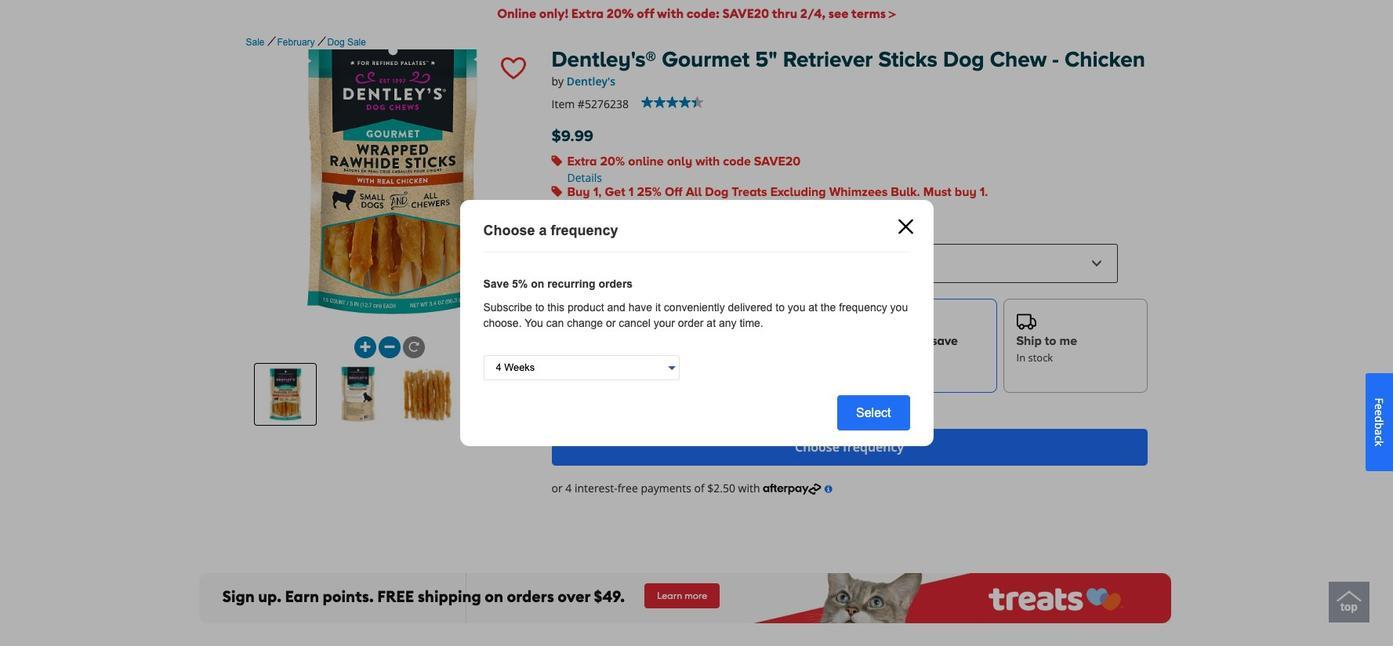 Task type: locate. For each thing, give the bounding box(es) containing it.
1 horizontal spatial with
[[696, 153, 720, 170]]

0 vertical spatial choose
[[483, 223, 535, 238]]

1 horizontal spatial at
[[809, 301, 818, 314]]

0 vertical spatial &
[[920, 333, 928, 349]]

choose inside choose a frequency dialog
[[483, 223, 535, 238]]

1 vertical spatial learn
[[657, 589, 682, 601]]

details link
[[567, 170, 602, 185]]

0 horizontal spatial you
[[788, 301, 806, 314]]

product
[[568, 301, 604, 314]]

4
[[565, 480, 572, 495]]

zoomout image
[[385, 342, 395, 352]]

extra down the $9.99
[[567, 153, 597, 170]]

1 horizontal spatial &
[[920, 333, 928, 349]]

1 vertical spatial at
[[707, 317, 716, 329]]

0 horizontal spatial order
[[678, 317, 704, 329]]

25%
[[637, 184, 662, 200]]

save20 up "excluding"
[[754, 153, 801, 170]]

your left first
[[619, 405, 642, 420]]

choose
[[483, 223, 535, 238], [795, 438, 840, 455]]

2 horizontal spatial to
[[1045, 333, 1056, 349]]

5% up subscribe
[[512, 278, 528, 290]]

1 horizontal spatial save
[[552, 405, 575, 420]]

e down f
[[1372, 410, 1387, 416]]

20% left off
[[607, 5, 634, 21]]

details up quantity
[[567, 200, 602, 215]]

frequency
[[551, 223, 618, 238], [839, 301, 887, 314], [843, 438, 904, 455]]

stock inside ship to me in stock
[[1028, 350, 1053, 364]]

0 horizontal spatial orders
[[507, 586, 554, 606]]

1 horizontal spatial stock
[[1028, 350, 1053, 364]]

save inside choose a frequency dialog
[[483, 278, 509, 290]]

2 vertical spatial orders
[[507, 586, 554, 606]]

you left the
[[788, 301, 806, 314]]

0 horizontal spatial 35%
[[578, 405, 600, 420]]

1 horizontal spatial sale
[[347, 37, 366, 48]]

1 horizontal spatial 35%
[[866, 345, 890, 362]]

in down ship
[[1016, 350, 1026, 364]]

1 vertical spatial frequency
[[839, 301, 887, 314]]

get
[[605, 184, 625, 200]]

details
[[567, 170, 602, 185], [567, 200, 602, 215]]

learn
[[864, 405, 893, 420], [657, 589, 682, 601]]

order inside subscribe to this product and have it conveniently delivered to you at the frequency you choose.  you can change or cancel your order at any time.
[[678, 317, 704, 329]]

earn
[[285, 586, 319, 606]]

online only! extra 20% off with code: save20 thru 2/4, see terms > link
[[497, 5, 896, 21]]

0 vertical spatial or
[[606, 317, 616, 329]]

sale left february
[[246, 37, 265, 48]]

2 horizontal spatial or
[[647, 350, 657, 364]]

all
[[686, 184, 702, 200]]

1 vertical spatial details
[[567, 200, 602, 215]]

in down ready
[[565, 365, 574, 379]]

1 horizontal spatial or
[[606, 317, 616, 329]]

1 vertical spatial 5%
[[759, 405, 774, 420]]

cancel
[[619, 317, 651, 329]]

not favorited image
[[501, 57, 526, 79]]

1
[[629, 184, 634, 200]]

1 you from the left
[[788, 301, 806, 314]]

1 vertical spatial save
[[931, 333, 958, 349]]

5"
[[755, 47, 777, 75]]

1 vertical spatial stock
[[577, 365, 602, 379]]

0 vertical spatial order
[[678, 317, 704, 329]]

1 vertical spatial orders
[[828, 405, 861, 420]]

1 vertical spatial a
[[1372, 429, 1387, 435]]

top
[[1341, 601, 1358, 613]]

0 vertical spatial 35%
[[866, 345, 890, 362]]

choose left quantity
[[483, 223, 535, 238]]

with right $2.50
[[738, 480, 760, 495]]

0 vertical spatial your
[[654, 317, 675, 329]]

excluding
[[770, 184, 826, 200]]

1 horizontal spatial autoship
[[866, 333, 917, 349]]

1 horizontal spatial 5%
[[759, 405, 774, 420]]

0 vertical spatial extra
[[571, 5, 604, 21]]

1 vertical spatial with
[[696, 153, 720, 170]]

online
[[497, 5, 536, 21]]

20%
[[607, 5, 634, 21], [600, 153, 625, 170]]

0 horizontal spatial 5%
[[512, 278, 528, 290]]

me
[[1060, 333, 1077, 349]]

with inside the $9.99 extra 20% online only with code save20 details buy  1, get 1 25% off all dog treats excluding whimzees bulk. must buy 1. details
[[696, 153, 720, 170]]

2 horizontal spatial in
[[1016, 350, 1026, 364]]

2 horizontal spatial dog
[[943, 47, 984, 75]]

0 vertical spatial details
[[567, 170, 602, 185]]

to left me
[[1045, 333, 1056, 349]]

0 horizontal spatial your
[[619, 405, 642, 420]]

learn more link
[[644, 583, 720, 608]]

dog right february
[[327, 37, 345, 48]]

2 vertical spatial frequency
[[843, 438, 904, 455]]

a up k
[[1372, 429, 1387, 435]]

on left first
[[603, 405, 616, 420]]

1 vertical spatial extra
[[567, 153, 597, 170]]

choose for choose a frequency
[[483, 223, 535, 238]]

0 horizontal spatial learn
[[657, 589, 682, 601]]

0 horizontal spatial with
[[657, 5, 684, 21]]

quantity
[[552, 227, 596, 242]]

stock down ship
[[1028, 350, 1053, 364]]

0 vertical spatial a
[[539, 223, 547, 238]]

up.
[[258, 586, 282, 606]]

1 vertical spatial autoship
[[668, 405, 714, 420]]

or
[[606, 317, 616, 329], [647, 350, 657, 364], [552, 480, 563, 495]]

2 vertical spatial or
[[552, 480, 563, 495]]

0 horizontal spatial stock
[[577, 365, 602, 379]]

save20 left thru
[[723, 5, 769, 21]]

order down conveniently
[[678, 317, 704, 329]]

change
[[567, 317, 603, 329]]

online only! extra 20% off with code: save20 thru 2/4, see terms >
[[497, 5, 896, 21]]

sale right february
[[347, 37, 366, 48]]

e
[[1372, 403, 1387, 410], [1372, 410, 1387, 416]]

0 vertical spatial learn
[[864, 405, 893, 420]]

0 vertical spatial autoship
[[866, 333, 917, 349]]

frequency right the
[[839, 301, 887, 314]]

1 horizontal spatial you
[[890, 301, 908, 314]]

in left the 2
[[597, 350, 605, 364]]

1 horizontal spatial dog
[[705, 184, 729, 200]]

choose inside "choose frequency" "button"
[[795, 438, 840, 455]]

details left get
[[567, 170, 602, 185]]

5% left future
[[759, 405, 774, 420]]

autoship
[[866, 333, 917, 349], [668, 405, 714, 420]]

at left any
[[707, 317, 716, 329]]

dog inside dentley's® gourmet 5" retriever sticks dog chew - chicken by dentley's
[[943, 47, 984, 75]]

1 horizontal spatial your
[[654, 317, 675, 329]]

0 horizontal spatial a
[[539, 223, 547, 238]]

1 vertical spatial more
[[685, 589, 707, 601]]

0 horizontal spatial &
[[748, 405, 756, 420]]

must
[[923, 184, 952, 200]]

2 horizontal spatial with
[[738, 480, 760, 495]]

dog left chew
[[943, 47, 984, 75]]

to inside ship to me in stock
[[1045, 333, 1056, 349]]

1 horizontal spatial orders
[[599, 278, 633, 290]]

choose down future
[[795, 438, 840, 455]]

1 horizontal spatial choose
[[795, 438, 840, 455]]

chicken
[[1065, 47, 1145, 75]]

&
[[920, 333, 928, 349], [748, 405, 756, 420]]

0 vertical spatial with
[[657, 5, 684, 21]]

2 e from the top
[[1372, 410, 1387, 416]]

0 vertical spatial frequency
[[551, 223, 618, 238]]

0 horizontal spatial choose
[[483, 223, 535, 238]]

only!
[[539, 5, 569, 21]]

2 sale from the left
[[347, 37, 366, 48]]

at left the
[[809, 301, 818, 314]]

1 vertical spatial save20
[[754, 153, 801, 170]]

conveniently
[[664, 301, 725, 314]]

0 horizontal spatial save
[[483, 278, 509, 290]]

your inside subscribe to this product and have it conveniently delivered to you at the frequency you choose.  you can change or cancel your order at any time.
[[654, 317, 675, 329]]

35% up select link
[[866, 345, 890, 362]]

0 vertical spatial orders
[[599, 278, 633, 290]]

orders
[[599, 278, 633, 290], [828, 405, 861, 420], [507, 586, 554, 606]]

5%
[[512, 278, 528, 290], [759, 405, 774, 420]]

frequency down buy
[[551, 223, 618, 238]]

1 vertical spatial or
[[647, 350, 657, 364]]

2 horizontal spatial save
[[931, 333, 958, 349]]

e up "d"
[[1372, 403, 1387, 410]]

save20
[[723, 5, 769, 21], [754, 153, 801, 170]]

to for subscribe
[[535, 301, 544, 314]]

a
[[539, 223, 547, 238], [1372, 429, 1387, 435]]

to right delivered
[[776, 301, 785, 314]]

at
[[809, 301, 818, 314], [707, 317, 716, 329]]

in
[[597, 350, 605, 364], [1016, 350, 1026, 364], [565, 365, 574, 379]]

orders up choose frequency
[[828, 405, 861, 420]]

autoship & save 35%
[[866, 333, 958, 362]]

extra right only!
[[571, 5, 604, 21]]

0 vertical spatial save
[[483, 278, 509, 290]]

buy
[[955, 184, 977, 200]]

learn up choose frequency
[[864, 405, 893, 420]]

any
[[719, 317, 737, 329]]

1 horizontal spatial order
[[716, 405, 745, 420]]

0 horizontal spatial to
[[535, 301, 544, 314]]

save20 inside the $9.99 extra 20% online only with code save20 details buy  1, get 1 25% off all dog treats excluding whimzees bulk. must buy 1. details
[[754, 153, 801, 170]]

to left 'this'
[[535, 301, 544, 314]]

on left "recurring"
[[531, 278, 544, 290]]

0 vertical spatial save20
[[723, 5, 769, 21]]

2 horizontal spatial orders
[[828, 405, 861, 420]]

1 horizontal spatial learn
[[864, 405, 893, 420]]

save  35% on your first autoship order & 5% on future orders learn more
[[552, 405, 924, 420]]

0 vertical spatial more
[[896, 405, 924, 420]]

dog right all
[[705, 184, 729, 200]]

learn right $49.
[[657, 589, 682, 601]]

dentley's®
[[552, 47, 656, 75]]

or left 4
[[552, 480, 563, 495]]

$9.99 extra 20% online only with code save20 details buy  1, get 1 25% off all dog treats excluding whimzees bulk. must buy 1. details
[[552, 127, 988, 215]]

or down and
[[606, 317, 616, 329]]

a inside choose a frequency dialog
[[539, 223, 547, 238]]

with right off
[[657, 5, 684, 21]]

frequency down select
[[843, 438, 904, 455]]

1 sale from the left
[[246, 37, 265, 48]]

stock down ready
[[577, 365, 602, 379]]

20% up get
[[600, 153, 625, 170]]

choose frequency
[[795, 438, 904, 455]]

1 vertical spatial order
[[716, 405, 745, 420]]

autoship up select link
[[866, 333, 917, 349]]

or left less
[[647, 350, 657, 364]]

a left quantity
[[539, 223, 547, 238]]

with for $9.99
[[696, 153, 720, 170]]

1 vertical spatial choose
[[795, 438, 840, 455]]

or inside subscribe to this product and have it conveniently delivered to you at the frequency you choose.  you can change or cancel your order at any time.
[[606, 317, 616, 329]]

ready
[[565, 350, 594, 364]]

2 vertical spatial with
[[738, 480, 760, 495]]

less
[[660, 350, 678, 364]]

you up autoship & save 35%
[[890, 301, 908, 314]]

0 vertical spatial 5%
[[512, 278, 528, 290]]

dog
[[327, 37, 345, 48], [943, 47, 984, 75], [705, 184, 729, 200]]

0 vertical spatial stock
[[1028, 350, 1053, 364]]

to
[[535, 301, 544, 314], [776, 301, 785, 314], [1045, 333, 1056, 349]]

autoship inside autoship & save 35%
[[866, 333, 917, 349]]

order
[[678, 317, 704, 329], [716, 405, 745, 420]]

0 vertical spatial at
[[809, 301, 818, 314]]

0 horizontal spatial sale
[[246, 37, 265, 48]]

1 horizontal spatial a
[[1372, 429, 1387, 435]]

gourmet
[[662, 47, 750, 75]]

orders left over
[[507, 586, 554, 606]]

your
[[654, 317, 675, 329], [619, 405, 642, 420]]

#
[[578, 97, 585, 111]]

february link
[[277, 37, 315, 48]]

points.
[[323, 586, 374, 606]]

1 vertical spatial 20%
[[600, 153, 625, 170]]

future
[[793, 405, 825, 420]]

2 vertical spatial save
[[552, 405, 575, 420]]

this
[[547, 301, 564, 314]]

item # 5276238
[[552, 97, 629, 111]]

2 you from the left
[[890, 301, 908, 314]]

code
[[723, 153, 751, 170]]

your down it
[[654, 317, 675, 329]]

subscribe to this product and have it conveniently delivered to you at the frequency you choose.  you can change or cancel your order at any time.
[[483, 301, 908, 329]]

sign
[[222, 586, 255, 606]]

autoship right first
[[668, 405, 714, 420]]

with right only
[[696, 153, 720, 170]]

code:
[[687, 5, 720, 21]]

thru
[[772, 5, 797, 21]]

order right first
[[716, 405, 745, 420]]

35% down ready
[[578, 405, 600, 420]]

orders up and
[[599, 278, 633, 290]]

on left future
[[777, 405, 790, 420]]

>
[[889, 5, 896, 21]]

subscribe
[[483, 301, 532, 314]]

only
[[667, 153, 692, 170]]

with
[[657, 5, 684, 21], [696, 153, 720, 170], [738, 480, 760, 495]]



Task type: vqa. For each thing, say whether or not it's contained in the screenshot.
keep at the top of the page
no



Task type: describe. For each thing, give the bounding box(es) containing it.
choose.
[[483, 317, 522, 329]]

on right shipping
[[485, 586, 503, 606]]

2 details from the top
[[567, 200, 602, 215]]

retriever
[[783, 47, 873, 75]]

free
[[618, 480, 638, 495]]

1 e from the top
[[1372, 403, 1387, 410]]

to for ship
[[1045, 333, 1056, 349]]

dog sale link
[[327, 37, 366, 48]]

frequency inside subscribe to this product and have it conveniently delivered to you at the frequency you choose.  you can change or cancel your order at any time.
[[839, 301, 887, 314]]

1 horizontal spatial in
[[597, 350, 605, 364]]

with for online
[[657, 5, 684, 21]]

off
[[637, 5, 654, 21]]

0 horizontal spatial dog
[[327, 37, 345, 48]]

35% inside autoship & save 35%
[[866, 345, 890, 362]]

reset image
[[409, 342, 419, 352]]

sticks
[[879, 47, 938, 75]]

time.
[[740, 317, 763, 329]]

or inside the ready in 2 hours or less in stock
[[647, 350, 657, 364]]

online
[[628, 153, 664, 170]]

bulk.
[[891, 184, 920, 200]]

0 horizontal spatial or
[[552, 480, 563, 495]]

ship to me in stock
[[1016, 333, 1077, 364]]

buy
[[567, 184, 590, 200]]

sign up. earn points. free shipping on orders over $49.
[[222, 586, 625, 606]]

d
[[1372, 416, 1387, 422]]

you
[[525, 317, 543, 329]]

in inside ship to me in stock
[[1016, 350, 1026, 364]]

1 vertical spatial 35%
[[578, 405, 600, 420]]

choose frequency button
[[552, 429, 1147, 465]]

f e e d b a c k button
[[1366, 373, 1393, 471]]

$2.50
[[707, 480, 735, 495]]

$49.
[[594, 586, 625, 606]]

2
[[608, 350, 614, 364]]

save 5% on recurring orders
[[483, 278, 633, 290]]

5% inside choose a frequency dialog
[[512, 278, 528, 290]]

ready in 2 hours or less in stock
[[565, 350, 678, 379]]

extra inside the $9.99 extra 20% online only with code save20 details buy  1, get 1 25% off all dog treats excluding whimzees bulk. must buy 1. details
[[567, 153, 597, 170]]

delivered
[[728, 301, 773, 314]]

learn more
[[657, 589, 707, 601]]

february
[[277, 37, 315, 48]]

save inside autoship & save 35%
[[931, 333, 958, 349]]

1,
[[593, 184, 602, 200]]

c
[[1372, 435, 1387, 441]]

over
[[558, 586, 590, 606]]

sale link
[[246, 37, 265, 48]]

payments
[[641, 480, 691, 495]]

20% inside the $9.99 extra 20% online only with code save20 details buy  1, get 1 25% off all dog treats excluding whimzees bulk. must buy 1. details
[[600, 153, 625, 170]]

f
[[1372, 398, 1387, 403]]

save for save 5% on recurring orders
[[483, 278, 509, 290]]

& inside autoship & save 35%
[[920, 333, 928, 349]]

zoomin image
[[360, 342, 370, 352]]

choose for choose frequency
[[795, 438, 840, 455]]

save20 for online
[[723, 5, 769, 21]]

1 vertical spatial your
[[619, 405, 642, 420]]

frequency inside "button"
[[843, 438, 904, 455]]

and
[[607, 301, 626, 314]]

first
[[645, 405, 665, 420]]

free
[[377, 586, 414, 606]]

dog inside the $9.99 extra 20% online only with code save20 details buy  1, get 1 25% off all dog treats excluding whimzees bulk. must buy 1. details
[[705, 184, 729, 200]]

dentley's® gourmet 5" retriever sticks dog chew - chicken by dentley's
[[552, 47, 1145, 89]]

whimzees
[[829, 184, 888, 200]]

2/4,
[[800, 5, 826, 21]]

save20 for $9.99
[[754, 153, 801, 170]]

of
[[694, 480, 705, 495]]

0 vertical spatial 20%
[[607, 5, 634, 21]]

select link
[[837, 395, 910, 430]]

f e e d b a c k
[[1372, 398, 1387, 446]]

shipping
[[418, 586, 481, 606]]

ship
[[1016, 333, 1042, 349]]

1 details from the top
[[567, 170, 602, 185]]

can
[[546, 317, 564, 329]]

b
[[1372, 422, 1387, 429]]

stock inside the ready in 2 hours or less in stock
[[577, 365, 602, 379]]

save for save  35% on your first autoship order & 5% on future orders learn more
[[552, 405, 575, 420]]

on inside choose a frequency dialog
[[531, 278, 544, 290]]

chew
[[990, 47, 1047, 75]]

item
[[552, 97, 575, 111]]

back to top image
[[1337, 584, 1362, 609]]

1 vertical spatial &
[[748, 405, 756, 420]]

see
[[828, 5, 849, 21]]

choose a frequency dialog
[[460, 200, 933, 446]]

select
[[856, 406, 891, 420]]

dentley's
[[567, 74, 616, 89]]

0 horizontal spatial at
[[707, 317, 716, 329]]

recurring
[[547, 278, 596, 290]]

orders inside choose a frequency dialog
[[599, 278, 633, 290]]

1.
[[980, 184, 988, 200]]

-
[[1052, 47, 1059, 75]]

by
[[552, 74, 564, 89]]

5276238
[[585, 97, 629, 111]]

0 horizontal spatial autoship
[[668, 405, 714, 420]]

0 horizontal spatial more
[[685, 589, 707, 601]]

1 horizontal spatial more
[[896, 405, 924, 420]]

dog sale
[[327, 37, 366, 48]]

treats
[[732, 184, 767, 200]]

have
[[629, 301, 652, 314]]

1 horizontal spatial to
[[776, 301, 785, 314]]

interest-
[[575, 480, 618, 495]]

off
[[665, 184, 683, 200]]

the
[[821, 301, 836, 314]]

k
[[1372, 441, 1387, 446]]

choose a frequency
[[483, 223, 618, 238]]

or 4 interest-free payments of $2.50 with
[[552, 480, 763, 495]]

it
[[655, 301, 661, 314]]

a inside f e e d b a c k button
[[1372, 429, 1387, 435]]

0 horizontal spatial in
[[565, 365, 574, 379]]



